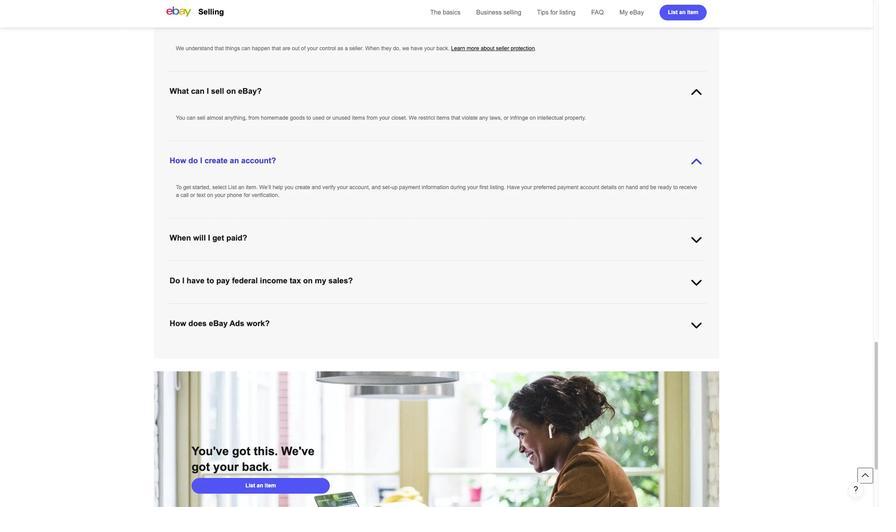 Task type: locate. For each thing, give the bounding box(es) containing it.
including
[[388, 305, 410, 311]]

business up do i have to pay federal income tax on my sales?
[[255, 270, 277, 276]]

0 vertical spatial buyers
[[607, 347, 624, 354]]

payments,
[[361, 305, 387, 311]]

0 horizontal spatial list an item
[[246, 483, 276, 489]]

1099- up then
[[682, 312, 696, 319]]

1 horizontal spatial the
[[665, 305, 674, 311]]

you down marketplaces
[[430, 312, 439, 319]]

your right do,
[[425, 45, 435, 51]]

1 horizontal spatial when
[[366, 45, 380, 51]]

in
[[643, 305, 648, 311], [352, 312, 356, 319], [353, 355, 357, 362]]

with
[[304, 347, 314, 354]]

. down global
[[533, 355, 534, 362]]

1 vertical spatial be
[[351, 328, 357, 334]]

2 vertical spatial create
[[389, 347, 404, 354]]

from left closet.
[[367, 115, 378, 121]]

3 how from the top
[[170, 319, 186, 328]]

size
[[455, 355, 465, 362]]

1 vertical spatial out
[[431, 328, 438, 334]]

days
[[278, 270, 290, 276]]

when left 'they'
[[366, 45, 380, 51]]

you right "$700"
[[276, 328, 285, 334]]

sell up our
[[443, 320, 451, 327]]

2 does from the top
[[189, 319, 207, 328]]

the left new
[[665, 305, 674, 311]]

so
[[329, 320, 335, 327]]

you right 'if'
[[571, 320, 580, 327]]

we
[[176, 45, 184, 51], [409, 115, 417, 121]]

can inside the ebay ads can help you build your business on ebay with effective advertising tools that create a meaningful connection between you and ebay's global community of passionate buyers - and help you sell your items faster. stand out among billions of listings on ebay by putting your items in front of interested buyers no matter the size of your budget.
[[201, 347, 210, 354]]

made
[[287, 328, 301, 334]]

on down just
[[398, 320, 404, 327]]

k down ebay,
[[478, 312, 482, 319]]

1 horizontal spatial taxes
[[588, 312, 601, 319]]

a left meaningful
[[406, 347, 409, 354]]

almost
[[207, 115, 223, 121]]

got
[[232, 445, 251, 458], [192, 461, 210, 474]]

a up less
[[460, 312, 463, 319]]

2 horizontal spatial out
[[431, 328, 438, 334]]

sellers?
[[259, 17, 289, 26]]

taxes down however,
[[383, 320, 396, 327]]

have right do,
[[411, 45, 423, 51]]

help right we'll
[[273, 184, 283, 191]]

i for create
[[200, 156, 203, 165]]

2 vertical spatial in
[[353, 355, 357, 362]]

0 vertical spatial get
[[183, 184, 191, 191]]

a right as
[[345, 45, 348, 51]]

receive
[[680, 184, 698, 191], [590, 305, 607, 311], [441, 312, 458, 319]]

1 vertical spatial owe
[[361, 320, 371, 327]]

2022,
[[221, 305, 234, 311]]

0 vertical spatial learn
[[452, 45, 466, 51]]

1 horizontal spatial 1099-
[[526, 305, 540, 311]]

because
[[408, 312, 429, 319]]

0 horizontal spatial taxes
[[383, 320, 396, 327]]

homemade
[[261, 115, 289, 121]]

issue
[[493, 305, 506, 311]]

1 vertical spatial account,
[[409, 262, 430, 268]]

1 horizontal spatial bank
[[516, 262, 528, 268]]

file
[[344, 312, 351, 319]]

how left do at the top left
[[170, 156, 186, 165]]

i right will
[[208, 234, 210, 242]]

to inside the to get started, select list an item. we'll help you create and verify your account, and set-up payment information during your first listing. have your preferred payment account details on hand and be ready to receive a call or text on your phone for verification.
[[674, 184, 678, 191]]

selling
[[198, 7, 224, 16]]

ebay up faster. on the bottom of the page
[[176, 347, 189, 354]]

0 horizontal spatial payment
[[246, 262, 267, 268]]

0 vertical spatial in
[[643, 305, 648, 311]]

2 vertical spatial business
[[259, 347, 281, 354]]

processing
[[374, 270, 401, 276]]

in right file
[[352, 312, 356, 319]]

does down reporting
[[189, 319, 207, 328]]

1099- down like
[[464, 312, 479, 319]]

who
[[578, 305, 588, 311]]

0 vertical spatial list an item link
[[660, 5, 707, 20]]

within left two on the right bottom of the page
[[555, 262, 569, 268]]

sell down year,
[[662, 347, 670, 354]]

things
[[225, 45, 240, 51]]

does for how does ebay ads work?
[[189, 319, 207, 328]]

account, inside after we confirm the buyer's payment has been received, payouts are sent directly to your bank account, monday through friday (excluding bank holidays), within two business days. once a payout is initiated, funds are typically available within 1-3 business days depending on your bank's normal processing time.
[[409, 262, 430, 268]]

0 horizontal spatial may
[[230, 312, 241, 319]]

0 horizontal spatial from
[[249, 115, 260, 121]]

protection
[[511, 45, 535, 51]]

0 vertical spatial k
[[540, 305, 544, 311]]

2 how from the top
[[170, 156, 186, 165]]

my ebay link
[[620, 9, 645, 16]]

the up "available"
[[217, 262, 225, 268]]

owe down the 2023.
[[361, 320, 371, 327]]

can right what
[[191, 87, 205, 95]]

bank's
[[338, 270, 354, 276]]

i for get
[[208, 234, 210, 242]]

on
[[227, 87, 236, 95], [530, 115, 536, 121], [619, 184, 625, 191], [207, 192, 213, 198], [319, 270, 325, 276], [303, 277, 313, 285], [197, 305, 203, 311], [603, 312, 609, 319], [662, 312, 668, 319], [398, 320, 404, 327], [192, 328, 198, 334], [282, 347, 288, 354], [279, 355, 285, 362]]

or inside the to get started, select list an item. we'll help you create and verify your account, and set-up payment information during your first listing. have your preferred payment account details on hand and be ready to receive a call or text on your phone for verification.
[[190, 192, 195, 198]]

text
[[197, 192, 206, 198]]

0 vertical spatial account,
[[350, 184, 370, 191]]

1 vertical spatial ads
[[190, 347, 199, 354]]

2 may from the left
[[332, 312, 342, 319]]

or
[[326, 115, 331, 121], [504, 115, 509, 121], [190, 192, 195, 198], [623, 305, 628, 311]]

can
[[242, 45, 251, 51], [191, 87, 205, 95], [187, 115, 196, 121], [201, 347, 210, 354]]

on right listings
[[279, 355, 285, 362]]

1 horizontal spatial all
[[554, 305, 559, 311]]

ads inside the ebay ads can help you build your business on ebay with effective advertising tools that create a meaningful connection between you and ebay's global community of passionate buyers - and help you sell your items faster. stand out among billions of listings on ebay by putting your items in front of interested buyers no matter the size of your budget.
[[190, 347, 199, 354]]

0 vertical spatial item
[[688, 9, 699, 15]]

out
[[292, 45, 300, 51], [431, 328, 438, 334], [208, 355, 216, 362]]

a inside after we confirm the buyer's payment has been received, payouts are sent directly to your bank account, monday through friday (excluding bank holidays), within two business days. once a payout is initiated, funds are typically available within 1-3 business days depending on your bank's normal processing time.
[[633, 262, 636, 268]]

0 horizontal spatial account,
[[350, 184, 370, 191]]

infringe
[[511, 115, 529, 121]]

learn down 'ebay's'
[[505, 355, 519, 362]]

payment left account
[[558, 184, 579, 191]]

out inside the ebay ads can help you build your business on ebay with effective advertising tools that create a meaningful connection between you and ebay's global community of passionate buyers - and help you sell your items faster. stand out among billions of listings on ebay by putting your items in front of interested buyers no matter the size of your budget.
[[208, 355, 216, 362]]

0 horizontal spatial when
[[170, 234, 191, 242]]

0 vertical spatial does
[[189, 17, 207, 26]]

create inside the ebay ads can help you build your business on ebay with effective advertising tools that create a meaningful connection between you and ebay's global community of passionate buyers - and help you sell your items faster. stand out among billions of listings on ebay by putting your items in front of interested buyers no matter the size of your budget.
[[389, 347, 404, 354]]

1 bank from the left
[[396, 262, 408, 268]]

for inside the to get started, select list an item. we'll help you create and verify your account, and set-up payment information during your first listing. have your preferred payment account details on hand and be ready to receive a call or text on your phone for verification.
[[244, 192, 250, 198]]

ads down impact
[[230, 319, 245, 328]]

regulations
[[247, 305, 274, 311]]

0 vertical spatial list an item
[[669, 9, 699, 15]]

1 all from the left
[[294, 305, 299, 311]]

may
[[230, 312, 241, 319], [332, 312, 342, 319]]

1 vertical spatial how
[[170, 156, 186, 165]]

1 horizontal spatial get
[[213, 234, 224, 242]]

verify
[[323, 184, 336, 191]]

0 horizontal spatial sold
[[176, 328, 186, 334]]

property.
[[565, 115, 587, 121]]

we inside after we confirm the buyer's payment has been received, payouts are sent directly to your bank account, monday through friday (excluding bank holidays), within two business days. once a payout is initiated, funds are typically available within 1-3 business days depending on your bank's normal processing time.
[[189, 262, 196, 268]]

2 horizontal spatial receive
[[680, 184, 698, 191]]

on right it
[[192, 328, 198, 334]]

create right do at the top left
[[205, 156, 228, 165]]

2 bank from the left
[[516, 262, 528, 268]]

1 vertical spatial sold
[[176, 328, 186, 334]]

1 horizontal spatial create
[[295, 184, 311, 191]]

get inside the to get started, select list an item. we'll help you create and verify your account, and set-up payment information during your first listing. have your preferred payment account details on hand and be ready to receive a call or text on your phone for verification.
[[183, 184, 191, 191]]

0 horizontal spatial we
[[189, 262, 196, 268]]

any left laws,
[[480, 115, 489, 121]]

0 vertical spatial create
[[205, 156, 228, 165]]

any inside starting on jan 1, 2022, irs regulations require all businesses that process payments, including online marketplaces like ebay, to issue a form 1099-k for all sellers who receive $600 or more in sales. the new tax reporting requirement may impact your 2022 tax return that you may file in 2023. however, just because you receive a 1099-k doesn't automatically mean that you'll owe taxes on the amount reported on your 1099- k. only goods that are sold for a profit are considered taxable, so you won't owe any taxes on something you sell for less than what you paid for it. for example, if you bought a bike for $1,000 last year, and then sold it on ebay today for $700, that $700 you made would generally not be subject to income tax. check out our
[[373, 320, 382, 327]]

on inside after we confirm the buyer's payment has been received, payouts are sent directly to your bank account, monday through friday (excluding bank holidays), within two business days. once a payout is initiated, funds are typically available within 1-3 business days depending on your bank's normal processing time.
[[319, 270, 325, 276]]

or inside starting on jan 1, 2022, irs regulations require all businesses that process payments, including online marketplaces like ebay, to issue a form 1099-k for all sellers who receive $600 or more in sales. the new tax reporting requirement may impact your 2022 tax return that you may file in 2023. however, just because you receive a 1099-k doesn't automatically mean that you'll owe taxes on the amount reported on your 1099- k. only goods that are sold for a profit are considered taxable, so you won't owe any taxes on something you sell for less than what you paid for it. for example, if you bought a bike for $1,000 last year, and then sold it on ebay today for $700, that $700 you made would generally not be subject to income tax. check out our
[[623, 305, 628, 311]]

on right text
[[207, 192, 213, 198]]

2 horizontal spatial 1099-
[[682, 312, 696, 319]]

1 horizontal spatial income
[[384, 328, 401, 334]]

1 does from the top
[[189, 17, 207, 26]]

1 horizontal spatial the
[[446, 355, 453, 362]]

when
[[366, 45, 380, 51], [170, 234, 191, 242]]

sell inside the ebay ads can help you build your business on ebay with effective advertising tools that create a meaningful connection between you and ebay's global community of passionate buyers - and help you sell your items faster. stand out among billions of listings on ebay by putting your items in front of interested buyers no matter the size of your budget.
[[662, 347, 670, 354]]

you inside the to get started, select list an item. we'll help you create and verify your account, and set-up payment information during your first listing. have your preferred payment account details on hand and be ready to receive a call or text on your phone for verification.
[[285, 184, 294, 191]]

1 horizontal spatial out
[[292, 45, 300, 51]]

0 horizontal spatial ads
[[190, 347, 199, 354]]

buyers
[[607, 347, 624, 354], [403, 355, 419, 362]]

0 horizontal spatial get
[[183, 184, 191, 191]]

1 horizontal spatial be
[[651, 184, 657, 191]]

require
[[275, 305, 292, 311]]

learn left the about
[[452, 45, 466, 51]]

help right '-'
[[639, 347, 650, 354]]

be inside starting on jan 1, 2022, irs regulations require all businesses that process payments, including online marketplaces like ebay, to issue a form 1099-k for all sellers who receive $600 or more in sales. the new tax reporting requirement may impact your 2022 tax return that you may file in 2023. however, just because you receive a 1099-k doesn't automatically mean that you'll owe taxes on the amount reported on your 1099- k. only goods that are sold for a profit are considered taxable, so you won't owe any taxes on something you sell for less than what you paid for it. for example, if you bought a bike for $1,000 last year, and then sold it on ebay today for $700, that $700 you made would generally not be subject to income tax. check out our
[[351, 328, 357, 334]]

0 vertical spatial have
[[411, 45, 423, 51]]

friday
[[473, 262, 488, 268]]

account, up time. at left bottom
[[409, 262, 430, 268]]

taxes up the bought
[[588, 312, 601, 319]]

if
[[567, 320, 570, 327]]

however,
[[373, 312, 396, 319]]

0 vertical spatial we
[[403, 45, 410, 51]]

got left the this.
[[232, 445, 251, 458]]

last
[[642, 320, 651, 327]]

or right used
[[326, 115, 331, 121]]

1 horizontal spatial goods
[[290, 115, 305, 121]]

can right things
[[242, 45, 251, 51]]

1 vertical spatial learn
[[505, 355, 519, 362]]

seller
[[496, 45, 510, 51]]

intellectual
[[538, 115, 564, 121]]

ads up the 'stand'
[[190, 347, 199, 354]]

0 vertical spatial receive
[[680, 184, 698, 191]]

1 horizontal spatial account,
[[409, 262, 430, 268]]

of
[[301, 45, 306, 51], [573, 347, 577, 354], [254, 355, 259, 362], [371, 355, 376, 362], [466, 355, 471, 362]]

tips for listing
[[538, 9, 576, 16]]

any down however,
[[373, 320, 382, 327]]

income down days
[[260, 277, 288, 285]]

0 horizontal spatial owe
[[361, 320, 371, 327]]

in up the reported
[[643, 305, 648, 311]]

what
[[170, 87, 189, 95]]

year,
[[653, 320, 664, 327]]

time.
[[402, 270, 414, 276]]

0 vertical spatial be
[[651, 184, 657, 191]]

1 vertical spatial goods
[[196, 320, 211, 327]]

is
[[656, 262, 660, 268]]

items down then
[[684, 347, 697, 354]]

we up typically on the bottom
[[189, 262, 196, 268]]

federal
[[232, 277, 258, 285]]

to down "available"
[[207, 277, 214, 285]]

2 vertical spatial tax
[[286, 312, 293, 319]]

0 horizontal spatial list an item link
[[192, 479, 330, 494]]

learn more .
[[505, 355, 534, 362]]

for right today
[[229, 328, 235, 334]]

closet.
[[392, 115, 408, 121]]

0 vertical spatial taxes
[[588, 312, 601, 319]]

0 horizontal spatial back.
[[242, 461, 272, 474]]

get left paid?
[[213, 234, 224, 242]]

2 horizontal spatial the
[[611, 312, 618, 319]]

listing.
[[490, 184, 506, 191]]

from right anything,
[[249, 115, 260, 121]]

help
[[273, 184, 283, 191], [211, 347, 222, 354], [639, 347, 650, 354]]

ebay inside starting on jan 1, 2022, irs regulations require all businesses that process payments, including online marketplaces like ebay, to issue a form 1099-k for all sellers who receive $600 or more in sales. the new tax reporting requirement may impact your 2022 tax return that you may file in 2023. however, just because you receive a 1099-k doesn't automatically mean that you'll owe taxes on the amount reported on your 1099- k. only goods that are sold for a profit are considered taxable, so you won't owe any taxes on something you sell for less than what you paid for it. for example, if you bought a bike for $1,000 last year, and then sold it on ebay today for $700, that $700 you made would generally not be subject to income tax. check out our
[[200, 328, 212, 334]]

the inside starting on jan 1, 2022, irs regulations require all businesses that process payments, including online marketplaces like ebay, to issue a form 1099-k for all sellers who receive $600 or more in sales. the new tax reporting requirement may impact your 2022 tax return that you may file in 2023. however, just because you receive a 1099-k doesn't automatically mean that you'll owe taxes on the amount reported on your 1099- k. only goods that are sold for a profit are considered taxable, so you won't owe any taxes on something you sell for less than what you paid for it. for example, if you bought a bike for $1,000 last year, and then sold it on ebay today for $700, that $700 you made would generally not be subject to income tax. check out our
[[665, 305, 674, 311]]

sold
[[232, 320, 242, 327], [176, 328, 186, 334]]

the inside after we confirm the buyer's payment has been received, payouts are sent directly to your bank account, monday through friday (excluding bank holidays), within two business days. once a payout is initiated, funds are typically available within 1-3 business days depending on your bank's normal processing time.
[[217, 262, 225, 268]]

we left understand
[[176, 45, 184, 51]]

ebay
[[630, 9, 645, 16], [209, 17, 228, 26], [209, 319, 228, 328], [200, 328, 212, 334], [176, 347, 189, 354], [290, 347, 302, 354], [286, 355, 299, 362]]

how down reporting
[[170, 319, 186, 328]]

create up interested
[[389, 347, 404, 354]]

you left paid
[[497, 320, 506, 327]]

item
[[688, 9, 699, 15], [265, 483, 276, 489]]

between
[[467, 347, 488, 354]]

that up interested
[[378, 347, 388, 354]]

your down you've
[[213, 461, 239, 474]]

get up call
[[183, 184, 191, 191]]

today
[[214, 328, 227, 334]]

on up the bike
[[603, 312, 609, 319]]

0 horizontal spatial the
[[431, 9, 441, 16]]

1-
[[245, 270, 250, 276]]

0 vertical spatial we
[[176, 45, 184, 51]]

items
[[352, 115, 365, 121], [437, 115, 450, 121], [684, 347, 697, 354], [338, 355, 351, 362]]

account?
[[241, 156, 276, 165]]

to inside after we confirm the buyer's payment has been received, payouts are sent directly to your bank account, monday through friday (excluding bank holidays), within two business days. once a payout is initiated, funds are typically available within 1-3 business days depending on your bank's normal processing time.
[[377, 262, 382, 268]]

the down connection
[[446, 355, 453, 362]]

.
[[535, 45, 537, 51], [533, 355, 534, 362]]

out left our
[[431, 328, 438, 334]]

1 vertical spatial in
[[352, 312, 356, 319]]

normal
[[356, 270, 373, 276]]

bank left holidays),
[[516, 262, 528, 268]]

that
[[215, 45, 224, 51], [272, 45, 281, 51], [452, 115, 461, 121], [330, 305, 339, 311], [311, 312, 320, 319], [552, 312, 561, 319], [212, 320, 221, 327], [252, 328, 261, 334], [378, 347, 388, 354]]

1 horizontal spatial help
[[273, 184, 283, 191]]

learn
[[452, 45, 466, 51], [505, 355, 519, 362]]

for
[[533, 320, 542, 327]]

1 horizontal spatial list an item link
[[660, 5, 707, 20]]

basics
[[443, 9, 461, 16]]

0 vertical spatial the
[[217, 262, 225, 268]]

sold left it
[[176, 328, 186, 334]]

more inside starting on jan 1, 2022, irs regulations require all businesses that process payments, including online marketplaces like ebay, to issue a form 1099-k for all sellers who receive $600 or more in sales. the new tax reporting requirement may impact your 2022 tax return that you may file in 2023. however, just because you receive a 1099-k doesn't automatically mean that you'll owe taxes on the amount reported on your 1099- k. only goods that are sold for a profit are considered taxable, so you won't owe any taxes on something you sell for less than what you paid for it. for example, if you bought a bike for $1,000 last year, and then sold it on ebay today for $700, that $700 you made would generally not be subject to income tax. check out our
[[629, 305, 642, 311]]

are up bank's
[[337, 262, 345, 268]]

0 vertical spatial owe
[[577, 312, 587, 319]]

learn more link
[[505, 355, 533, 362]]

0 vertical spatial how
[[170, 17, 186, 26]]

1 vertical spatial within
[[230, 270, 244, 276]]

been
[[279, 262, 291, 268]]

items right unused
[[352, 115, 365, 121]]

$600
[[609, 305, 621, 311]]

1 vertical spatial get
[[213, 234, 224, 242]]

how does ebay ads work?
[[170, 319, 270, 328]]

a inside the ebay ads can help you build your business on ebay with effective advertising tools that create a meaningful connection between you and ebay's global community of passionate buyers - and help you sell your items faster. stand out among billions of listings on ebay by putting your items in front of interested buyers no matter the size of your budget.
[[406, 347, 409, 354]]

goods left used
[[290, 115, 305, 121]]

bought
[[582, 320, 598, 327]]

what
[[484, 320, 496, 327]]

buyer's
[[227, 262, 244, 268]]

items down the advertising
[[338, 355, 351, 362]]

paid?
[[227, 234, 247, 242]]

of left listings
[[254, 355, 259, 362]]

1 horizontal spatial from
[[367, 115, 378, 121]]

0 horizontal spatial list
[[228, 184, 237, 191]]

0 horizontal spatial create
[[205, 156, 228, 165]]

2 vertical spatial list
[[246, 483, 255, 489]]

can up the 'stand'
[[201, 347, 210, 354]]

more up amount
[[629, 305, 642, 311]]

0 vertical spatial the
[[431, 9, 441, 16]]

pay
[[216, 277, 230, 285]]

you
[[285, 184, 294, 191], [321, 312, 330, 319], [430, 312, 439, 319], [336, 320, 345, 327], [432, 320, 441, 327], [497, 320, 506, 327], [571, 320, 580, 327], [276, 328, 285, 334], [223, 347, 232, 354], [489, 347, 498, 354], [651, 347, 660, 354]]

and left then
[[666, 320, 675, 327]]

just
[[398, 312, 406, 319]]

a inside the to get started, select list an item. we'll help you create and verify your account, and set-up payment information during your first listing. have your preferred payment account details on hand and be ready to receive a call or text on your phone for verification.
[[176, 192, 179, 198]]

2 vertical spatial receive
[[441, 312, 458, 319]]

putting
[[308, 355, 324, 362]]

1 horizontal spatial sold
[[232, 320, 242, 327]]

business right two on the right bottom of the page
[[580, 262, 602, 268]]

receive inside the to get started, select list an item. we'll help you create and verify your account, and set-up payment information during your first listing. have your preferred payment account details on hand and be ready to receive a call or text on your phone for verification.
[[680, 184, 698, 191]]

account, inside the to get started, select list an item. we'll help you create and verify your account, and set-up payment information during your first listing. have your preferred payment account details on hand and be ready to receive a call or text on your phone for verification.
[[350, 184, 370, 191]]

out inside starting on jan 1, 2022, irs regulations require all businesses that process payments, including online marketplaces like ebay, to issue a form 1099-k for all sellers who receive $600 or more in sales. the new tax reporting requirement may impact your 2022 tax return that you may file in 2023. however, just because you receive a 1099-k doesn't automatically mean that you'll owe taxes on the amount reported on your 1099- k. only goods that are sold for a profit are considered taxable, so you won't owe any taxes on something you sell for less than what you paid for it. for example, if you bought a bike for $1,000 last year, and then sold it on ebay today for $700, that $700 you made would generally not be subject to income tax. check out our
[[431, 328, 438, 334]]

1 vertical spatial list
[[228, 184, 237, 191]]

your up profit
[[260, 312, 271, 319]]

0 horizontal spatial income
[[260, 277, 288, 285]]

1 vertical spatial more
[[629, 305, 642, 311]]

select
[[212, 184, 227, 191]]

1 how from the top
[[170, 17, 186, 26]]

1 horizontal spatial ads
[[230, 319, 245, 328]]

that down requirement
[[212, 320, 221, 327]]



Task type: vqa. For each thing, say whether or not it's contained in the screenshot.
active
no



Task type: describe. For each thing, give the bounding box(es) containing it.
businesses
[[301, 305, 328, 311]]

2 all from the left
[[554, 305, 559, 311]]

set-
[[383, 184, 392, 191]]

0 vertical spatial business
[[580, 262, 602, 268]]

your down 'effective'
[[326, 355, 337, 362]]

your up processing
[[384, 262, 394, 268]]

1,
[[215, 305, 219, 311]]

for left 'it.'
[[519, 320, 526, 327]]

my
[[620, 9, 628, 16]]

listings
[[260, 355, 277, 362]]

this.
[[254, 445, 278, 458]]

and inside starting on jan 1, 2022, irs regulations require all businesses that process payments, including online marketplaces like ebay, to issue a form 1099-k for all sellers who receive $600 or more in sales. the new tax reporting requirement may impact your 2022 tax return that you may file in 2023. however, just because you receive a 1099-k doesn't automatically mean that you'll owe taxes on the amount reported on your 1099- k. only goods that are sold for a profit are considered taxable, so you won't owe any taxes on something you sell for less than what you paid for it. for example, if you bought a bike for $1,000 last year, and then sold it on ebay today for $700, that $700 you made would generally not be subject to income tax. check out our
[[666, 320, 675, 327]]

1 from from the left
[[249, 115, 260, 121]]

it.
[[527, 320, 532, 327]]

we understand that things can happen that are out of your control as a seller. when they do, we have your back. learn more about seller protection .
[[176, 45, 537, 51]]

your inside you've got this. we've got your back.
[[213, 461, 239, 474]]

0 horizontal spatial learn
[[452, 45, 466, 51]]

1 horizontal spatial got
[[232, 445, 251, 458]]

ebay down selling
[[209, 17, 228, 26]]

0 horizontal spatial we
[[176, 45, 184, 51]]

are down 2022
[[270, 320, 278, 327]]

1 may from the left
[[230, 312, 241, 319]]

that inside the ebay ads can help you build your business on ebay with effective advertising tools that create a meaningful connection between you and ebay's global community of passionate buyers - and help you sell your items faster. stand out among billions of listings on ebay by putting your items in front of interested buyers no matter the size of your budget.
[[378, 347, 388, 354]]

list inside the to get started, select list an item. we'll help you create and verify your account, and set-up payment information during your first listing. have your preferred payment account details on hand and be ready to receive a call or text on your phone for verification.
[[228, 184, 237, 191]]

0 vertical spatial when
[[366, 45, 380, 51]]

doesn't
[[484, 312, 501, 319]]

of left control at the left top of the page
[[301, 45, 306, 51]]

do
[[189, 156, 198, 165]]

0 horizontal spatial help
[[211, 347, 222, 354]]

1 horizontal spatial we
[[403, 45, 410, 51]]

create inside the to get started, select list an item. we'll help you create and verify your account, and set-up payment information during your first listing. have your preferred payment account details on hand and be ready to receive a call or text on your phone for verification.
[[295, 184, 311, 191]]

your down select
[[215, 192, 226, 198]]

selling
[[504, 9, 522, 16]]

your down then
[[671, 347, 682, 354]]

amount
[[620, 312, 638, 319]]

how does ebay protect sellers?
[[170, 17, 289, 26]]

to get started, select list an item. we'll help you create and verify your account, and set-up payment information during your first listing. have your preferred payment account details on hand and be ready to receive a call or text on your phone for verification.
[[176, 184, 698, 198]]

and right '-'
[[628, 347, 638, 354]]

won't
[[347, 320, 360, 327]]

holidays),
[[530, 262, 553, 268]]

an inside the to get started, select list an item. we'll help you create and verify your account, and set-up payment information during your first listing. have your preferred payment account details on hand and be ready to receive a call or text on your phone for verification.
[[238, 184, 245, 191]]

1 vertical spatial list an item link
[[192, 479, 330, 494]]

restrict
[[419, 115, 435, 121]]

a down impact
[[252, 320, 255, 327]]

1 vertical spatial have
[[187, 277, 205, 285]]

2 horizontal spatial payment
[[558, 184, 579, 191]]

the basics
[[431, 9, 461, 16]]

used
[[313, 115, 325, 121]]

$1,000
[[624, 320, 641, 327]]

after we confirm the buyer's payment has been received, payouts are sent directly to your bank account, monday through friday (excluding bank holidays), within two business days. once a payout is initiated, funds are typically available within 1-3 business days depending on your bank's normal processing time.
[[176, 262, 697, 276]]

are down after
[[176, 270, 184, 276]]

1 vertical spatial receive
[[590, 305, 607, 311]]

that left violate
[[452, 115, 461, 121]]

to up 'doesn't'
[[487, 305, 492, 311]]

your up the billions
[[247, 347, 257, 354]]

1 vertical spatial tax
[[687, 305, 695, 311]]

started,
[[193, 184, 211, 191]]

you down year,
[[651, 347, 660, 354]]

that left things
[[215, 45, 224, 51]]

sell up almost
[[211, 87, 224, 95]]

do
[[170, 277, 180, 285]]

the basics link
[[431, 9, 461, 16]]

seller.
[[350, 45, 364, 51]]

be inside the to get started, select list an item. we'll help you create and verify your account, and set-up payment information during your first listing. have your preferred payment account details on hand and be ready to receive a call or text on your phone for verification.
[[651, 184, 657, 191]]

you
[[176, 115, 185, 121]]

sell inside starting on jan 1, 2022, irs regulations require all businesses that process payments, including online marketplaces like ebay, to issue a form 1099-k for all sellers who receive $600 or more in sales. the new tax reporting requirement may impact your 2022 tax return that you may file in 2023. however, just because you receive a 1099-k doesn't automatically mean that you'll owe taxes on the amount reported on your 1099- k. only goods that are sold for a profit are considered taxable, so you won't owe any taxes on something you sell for less than what you paid for it. for example, if you bought a bike for $1,000 last year, and then sold it on ebay today for $700, that $700 you made would generally not be subject to income tax. check out our
[[443, 320, 451, 327]]

that down profit
[[252, 328, 261, 334]]

effective
[[315, 347, 336, 354]]

sellers
[[561, 305, 577, 311]]

you right so
[[336, 320, 345, 327]]

your right verify
[[337, 184, 348, 191]]

jan
[[204, 305, 213, 311]]

are right happen
[[283, 45, 291, 51]]

online
[[412, 305, 426, 311]]

how for how do i create an account?
[[170, 156, 186, 165]]

faster.
[[176, 355, 191, 362]]

community
[[545, 347, 571, 354]]

that up 'example,'
[[552, 312, 561, 319]]

and left the set-
[[372, 184, 381, 191]]

directly
[[358, 262, 376, 268]]

your right have
[[522, 184, 533, 191]]

i for sell
[[207, 87, 209, 95]]

back. inside you've got this. we've got your back.
[[242, 461, 272, 474]]

your left first
[[468, 184, 478, 191]]

3
[[250, 270, 253, 276]]

do,
[[393, 45, 401, 51]]

(excluding
[[490, 262, 515, 268]]

0 vertical spatial .
[[535, 45, 537, 51]]

then
[[677, 320, 687, 327]]

sell left almost
[[197, 115, 206, 121]]

1 horizontal spatial payment
[[399, 184, 421, 191]]

understand
[[186, 45, 213, 51]]

tips
[[538, 9, 549, 16]]

you up our
[[432, 320, 441, 327]]

after
[[176, 262, 188, 268]]

your left control at the left top of the page
[[307, 45, 318, 51]]

the inside the ebay ads can help you build your business on ebay with effective advertising tools that create a meaningful connection between you and ebay's global community of passionate buyers - and help you sell your items faster. stand out among billions of listings on ebay by putting your items in front of interested buyers no matter the size of your budget.
[[446, 355, 453, 362]]

to left used
[[307, 115, 311, 121]]

1 horizontal spatial buyers
[[607, 347, 624, 354]]

help, opens dialogs image
[[853, 487, 861, 494]]

that left process
[[330, 305, 339, 311]]

ebay,
[[472, 305, 485, 311]]

1 horizontal spatial item
[[688, 9, 699, 15]]

0 horizontal spatial .
[[533, 355, 534, 362]]

that down businesses
[[311, 312, 320, 319]]

sales.
[[649, 305, 663, 311]]

on up year,
[[662, 312, 668, 319]]

0 horizontal spatial buyers
[[403, 355, 419, 362]]

1 horizontal spatial learn
[[505, 355, 519, 362]]

on down made
[[282, 347, 288, 354]]

and left verify
[[312, 184, 321, 191]]

the inside starting on jan 1, 2022, irs regulations require all businesses that process payments, including online marketplaces like ebay, to issue a form 1099-k for all sellers who receive $600 or more in sales. the new tax reporting requirement may impact your 2022 tax return that you may file in 2023. however, just because you receive a 1099-k doesn't automatically mean that you'll owe taxes on the amount reported on your 1099- k. only goods that are sold for a profit are considered taxable, so you won't owe any taxes on something you sell for less than what you paid for it. for example, if you bought a bike for $1,000 last year, and then sold it on ebay today for $700, that $700 you made would generally not be subject to income tax. check out our
[[611, 312, 618, 319]]

days.
[[604, 262, 617, 268]]

through
[[453, 262, 471, 268]]

ebay up by
[[290, 347, 302, 354]]

you've
[[192, 445, 229, 458]]

0 vertical spatial any
[[480, 115, 489, 121]]

initiated,
[[661, 262, 682, 268]]

can right you
[[187, 115, 196, 121]]

0 vertical spatial more
[[467, 45, 480, 51]]

your left closet.
[[380, 115, 390, 121]]

unused
[[333, 115, 351, 121]]

business selling
[[477, 9, 522, 16]]

for up mean
[[546, 305, 552, 311]]

2 from from the left
[[367, 115, 378, 121]]

payment inside after we confirm the buyer's payment has been received, payouts are sent directly to your bank account, monday through friday (excluding bank holidays), within two business days. once a payout is initiated, funds are typically available within 1-3 business days depending on your bank's normal processing time.
[[246, 262, 267, 268]]

1 vertical spatial k
[[478, 312, 482, 319]]

how for how does ebay ads work?
[[170, 319, 186, 328]]

for right "tips"
[[551, 9, 558, 16]]

marketplaces
[[428, 305, 460, 311]]

in inside the ebay ads can help you build your business on ebay with effective advertising tools that create a meaningful connection between you and ebay's global community of passionate buyers - and help you sell your items faster. stand out among billions of listings on ebay by putting your items in front of interested buyers no matter the size of your budget.
[[353, 355, 357, 362]]

form
[[512, 305, 525, 311]]

connection
[[439, 347, 466, 354]]

reported
[[640, 312, 660, 319]]

of down tools
[[371, 355, 376, 362]]

1 horizontal spatial have
[[411, 45, 423, 51]]

your down payouts
[[326, 270, 337, 276]]

are up today
[[223, 320, 231, 327]]

like
[[462, 305, 470, 311]]

1 vertical spatial item
[[265, 483, 276, 489]]

for left less
[[453, 320, 459, 327]]

0 vertical spatial income
[[260, 277, 288, 285]]

0 vertical spatial tax
[[290, 277, 301, 285]]

protect
[[230, 17, 257, 26]]

not
[[342, 328, 349, 334]]

how for how does ebay protect sellers?
[[170, 17, 186, 26]]

typically
[[186, 270, 205, 276]]

i right do
[[182, 277, 185, 285]]

1 horizontal spatial list an item
[[669, 9, 699, 15]]

example,
[[543, 320, 565, 327]]

preferred
[[534, 184, 556, 191]]

passionate
[[579, 347, 606, 354]]

billions
[[236, 355, 253, 362]]

of right size
[[466, 355, 471, 362]]

0 vertical spatial list
[[669, 9, 678, 15]]

a left form
[[507, 305, 511, 311]]

ebay right my
[[630, 9, 645, 16]]

global
[[528, 347, 543, 354]]

0 horizontal spatial 1099-
[[464, 312, 479, 319]]

does for how does ebay protect sellers?
[[189, 17, 207, 26]]

bike
[[605, 320, 615, 327]]

and up "budget."
[[500, 347, 509, 354]]

build
[[234, 347, 245, 354]]

1 vertical spatial list an item
[[246, 483, 276, 489]]

you up "budget."
[[489, 347, 498, 354]]

a left the bike
[[600, 320, 603, 327]]

your down new
[[669, 312, 680, 319]]

1 vertical spatial when
[[170, 234, 191, 242]]

goods inside starting on jan 1, 2022, irs regulations require all businesses that process payments, including online marketplaces like ebay, to issue a form 1099-k for all sellers who receive $600 or more in sales. the new tax reporting requirement may impact your 2022 tax return that you may file in 2023. however, just because you receive a 1099-k doesn't automatically mean that you'll owe taxes on the amount reported on your 1099- k. only goods that are sold for a profit are considered taxable, so you won't owe any taxes on something you sell for less than what you paid for it. for example, if you bought a bike for $1,000 last year, and then sold it on ebay today for $700, that $700 you made would generally not be subject to income tax. check out our
[[196, 320, 211, 327]]

and right hand at the right top of the page
[[640, 184, 649, 191]]

0 horizontal spatial got
[[192, 461, 210, 474]]

return
[[295, 312, 309, 319]]

0 vertical spatial within
[[555, 262, 569, 268]]

control
[[320, 45, 336, 51]]

items right restrict
[[437, 115, 450, 121]]

you up the among
[[223, 347, 232, 354]]

your down 'between'
[[472, 355, 483, 362]]

confirm
[[198, 262, 216, 268]]

help inside the to get started, select list an item. we'll help you create and verify your account, and set-up payment information during your first listing. have your preferred payment account details on hand and be ready to receive a call or text on your phone for verification.
[[273, 184, 283, 191]]

business
[[477, 9, 502, 16]]

of right the community
[[573, 347, 577, 354]]

1 vertical spatial taxes
[[383, 320, 396, 327]]

1 horizontal spatial back.
[[437, 45, 450, 51]]

we'll
[[260, 184, 271, 191]]

business inside the ebay ads can help you build your business on ebay with effective advertising tools that create a meaningful connection between you and ebay's global community of passionate buyers - and help you sell your items faster. stand out among billions of listings on ebay by putting your items in front of interested buyers no matter the size of your budget.
[[259, 347, 281, 354]]

tax.
[[403, 328, 412, 334]]

to right subject
[[378, 328, 382, 334]]

on right infringe
[[530, 115, 536, 121]]

how do i create an account?
[[170, 156, 276, 165]]

item.
[[246, 184, 258, 191]]

less
[[460, 320, 470, 327]]

on down depending
[[303, 277, 313, 285]]

matter
[[429, 355, 444, 362]]

learn more about seller protection link
[[452, 45, 535, 51]]

0 vertical spatial out
[[292, 45, 300, 51]]

ebay left by
[[286, 355, 299, 362]]

phone
[[227, 192, 242, 198]]

ebay down requirement
[[209, 319, 228, 328]]

0 vertical spatial sold
[[232, 320, 242, 327]]

you up so
[[321, 312, 330, 319]]

1 vertical spatial business
[[255, 270, 277, 276]]

for down impact
[[244, 320, 250, 327]]

income inside starting on jan 1, 2022, irs regulations require all businesses that process payments, including online marketplaces like ebay, to issue a form 1099-k for all sellers who receive $600 or more in sales. the new tax reporting requirement may impact your 2022 tax return that you may file in 2023. however, just because you receive a 1099-k doesn't automatically mean that you'll owe taxes on the amount reported on your 1099- k. only goods that are sold for a profit are considered taxable, so you won't owe any taxes on something you sell for less than what you paid for it. for example, if you bought a bike for $1,000 last year, and then sold it on ebay today for $700, that $700 you made would generally not be subject to income tax. check out our
[[384, 328, 401, 334]]

about
[[481, 45, 495, 51]]

we've
[[281, 445, 315, 458]]

2 horizontal spatial help
[[639, 347, 650, 354]]

for right the bike
[[616, 320, 623, 327]]

my
[[315, 277, 327, 285]]

sales?
[[329, 277, 353, 285]]

on left ebay?
[[227, 87, 236, 95]]

only
[[183, 320, 194, 327]]

1 vertical spatial we
[[409, 115, 417, 121]]

information
[[422, 184, 449, 191]]

interested
[[377, 355, 401, 362]]

that right happen
[[272, 45, 281, 51]]

laws,
[[490, 115, 503, 121]]

more
[[520, 355, 533, 362]]

on left jan
[[197, 305, 203, 311]]

or right laws,
[[504, 115, 509, 121]]

than
[[472, 320, 482, 327]]

verification.
[[252, 192, 280, 198]]

on left hand at the right top of the page
[[619, 184, 625, 191]]

as
[[338, 45, 344, 51]]



